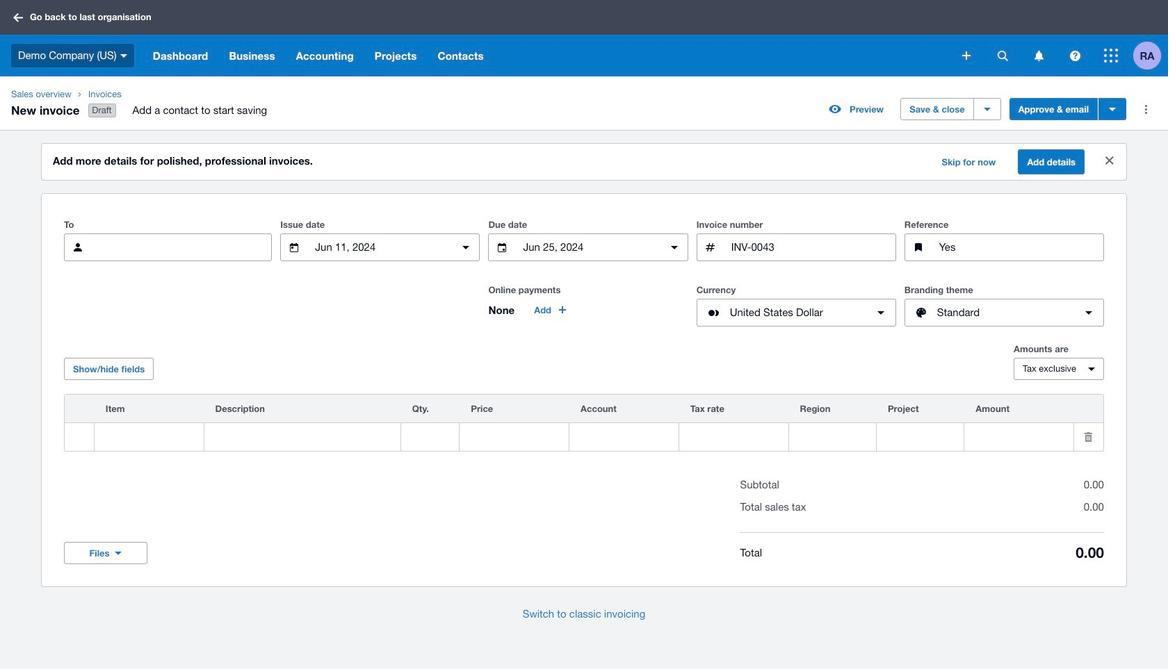 Task type: describe. For each thing, give the bounding box(es) containing it.
svg image
[[1105, 49, 1118, 63]]

more invoice options image
[[1132, 95, 1160, 123]]

more date options image
[[452, 234, 480, 262]]



Task type: locate. For each thing, give the bounding box(es) containing it.
None text field
[[938, 234, 1104, 261], [204, 424, 400, 451], [938, 234, 1104, 261], [204, 424, 400, 451]]

svg image
[[13, 13, 23, 22], [998, 50, 1008, 61], [1035, 50, 1044, 61], [1070, 50, 1081, 61], [963, 51, 971, 60], [120, 54, 127, 58]]

contact element
[[64, 234, 272, 262]]

None text field
[[97, 234, 271, 261], [314, 234, 447, 261], [522, 234, 655, 261], [730, 234, 896, 261], [97, 234, 271, 261], [314, 234, 447, 261], [522, 234, 655, 261], [730, 234, 896, 261]]

banner
[[0, 0, 1168, 77]]

invoice line item list element
[[64, 394, 1105, 452]]

None field
[[94, 424, 203, 451], [401, 424, 459, 451], [460, 424, 569, 451], [965, 424, 1074, 451], [94, 424, 203, 451], [401, 424, 459, 451], [460, 424, 569, 451], [965, 424, 1074, 451]]

more date options image
[[660, 234, 688, 262]]

invoice number element
[[697, 234, 896, 262]]



Task type: vqa. For each thing, say whether or not it's contained in the screenshot.
text box
yes



